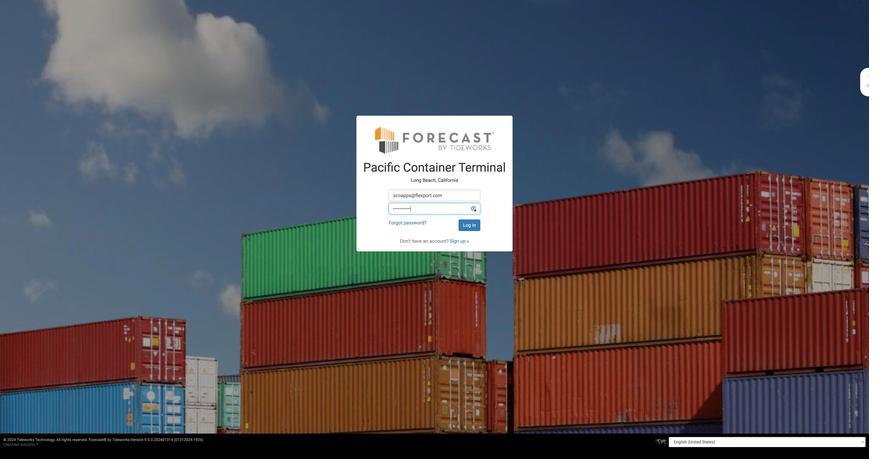 Task type: locate. For each thing, give the bounding box(es) containing it.
forecast® by tideworks image
[[375, 126, 494, 154]]

Email or username text field
[[389, 190, 481, 201]]

Password password field
[[389, 203, 481, 215]]



Task type: vqa. For each thing, say whether or not it's contained in the screenshot.
the Forecast® by Tideworks image
yes



